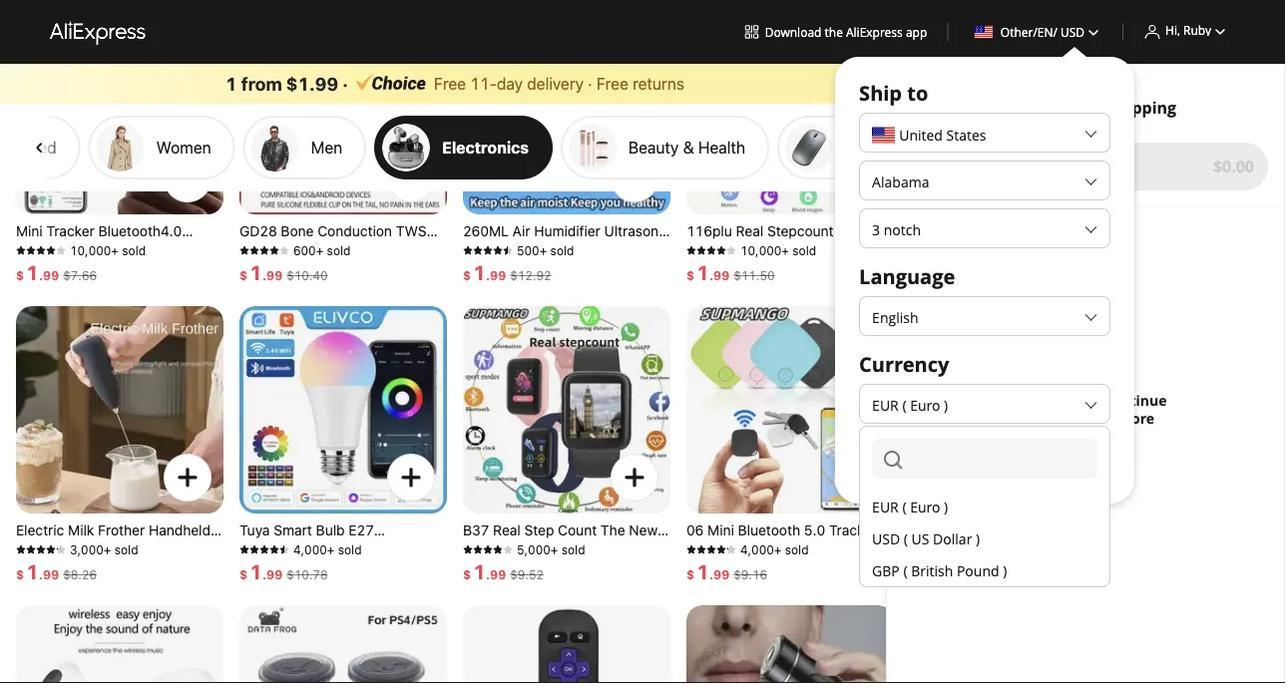 Task type: describe. For each thing, give the bounding box(es) containing it.
device inside 06 mini bluetooth 5.0 tracker antilost device round pet kids bag wallet tracking smart finder locator
[[743, 540, 787, 557]]

connected
[[687, 259, 757, 275]]

english
[[872, 308, 919, 327]]

for up the suitable
[[848, 259, 869, 275]]

sold for bluetooth4.0
[[122, 243, 146, 257]]

$ for 116plu real stepcount smart watch multi function step connected smart watch for men and women suitable for and android
[[687, 268, 695, 282]]

en
[[1038, 23, 1053, 40]]

watch down the at the left bottom of the page
[[597, 540, 638, 557]]

office
[[937, 138, 981, 157]]

0 vertical spatial bulb
[[316, 522, 345, 539]]

1 for 116plu real stepcount smart watch multi function step connected smart watch for men and women suitable for and android
[[697, 260, 709, 284]]

) up dollar
[[944, 497, 948, 516]]

lost
[[183, 241, 210, 257]]

business
[[347, 259, 405, 275]]

checkout
[[1043, 156, 1118, 177]]

1 for mini tracker bluetooth4.0 smart locator smart anti lost device locator mobile keys pet kids finder for apple
[[26, 260, 39, 284]]

diffuser
[[588, 241, 639, 257]]

gbp
[[872, 561, 900, 580]]

1 vertical spatial bulb
[[276, 558, 305, 575]]

4,000+ sold for bluetooth
[[740, 543, 809, 557]]

$ for 06 mini bluetooth 5.0 tracker antilost device round pet kids bag wallet tracking smart finder locator
[[687, 568, 695, 582]]

$ for b37 real step count the new rechargeable smart watch men and women fitness watch phone connection is fully compati
[[463, 568, 471, 582]]

light
[[239, 558, 272, 575]]

returns
[[633, 74, 685, 93]]

$ 1 . 9 9 $11.50
[[687, 260, 775, 284]]

watch down 116plu
[[687, 241, 727, 257]]

mini inside mini tracker bluetooth4.0 smart locator smart anti lost device locator mobile keys pet kids finder for apple
[[16, 223, 43, 239]]

$0.00
[[1213, 156, 1254, 177]]

$ for mini tracker bluetooth4.0 smart locator smart anti lost device locator mobile keys pet kids finder for apple
[[16, 268, 24, 282]]

tracker inside mini tracker bluetooth4.0 smart locator smart anti lost device locator mobile keys pet kids finder for apple
[[46, 223, 95, 239]]

women inside b37 real step count the new rechargeable smart watch men and women fitness watch phone connection is fully compati
[[492, 558, 541, 575]]

phone
[[463, 576, 504, 593]]

download the aliexpress app
[[765, 23, 927, 40]]

&
[[922, 138, 933, 157]]

4,000+ sold for bulb
[[293, 543, 362, 557]]

bluetooth inside the gd28 bone conduction tws headphones bluetooth v5.3 ear clip lightweight business sports game headset with mic noise reduction
[[325, 241, 387, 257]]

rechargeable
[[463, 540, 551, 557]]

$8.26
[[63, 568, 97, 582]]

headset
[[327, 277, 381, 293]]

the
[[601, 522, 625, 539]]

frother
[[98, 522, 145, 539]]

wallet
[[715, 558, 755, 575]]

support
[[390, 576, 442, 593]]

) right dollar
[[976, 529, 980, 548]]

) down currency
[[944, 396, 948, 415]]

coffee
[[55, 540, 98, 557]]

mobile
[[116, 259, 159, 275]]

tool
[[112, 594, 139, 611]]

. for 260ml
[[486, 268, 490, 282]]

gbp ( british pound )
[[872, 561, 1007, 580]]

1 left from
[[225, 73, 237, 94]]

260ml air humidifier ultrasonic mini aromatherapy diffuser portable sprayer usb essential oil atomizer led lamp for home car
[[463, 223, 670, 311]]

( left us
[[904, 529, 908, 548]]

2 eur ( euro ) from the top
[[872, 497, 948, 516]]

foamer
[[102, 540, 150, 557]]

multi
[[731, 241, 763, 257]]

/
[[1053, 23, 1058, 40]]

pet inside mini tracker bluetooth4.0 smart locator smart anti lost device locator mobile keys pet kids finder for apple
[[198, 259, 219, 275]]

 for tuya smart bulb e27 wifi/bluetooth dimmable led light bulb rgbcw 100-240v smart life app control support alexa google home
[[395, 462, 427, 494]]

2 horizontal spatial and
[[718, 277, 744, 293]]

sprayer
[[521, 259, 571, 275]]

stepcount
[[767, 223, 834, 239]]

notch
[[884, 220, 921, 239]]

 for b37 real step count the new rechargeable smart watch men and women fitness watch phone connection is fully compati
[[619, 462, 651, 494]]

10,000+ for tracker
[[70, 243, 119, 257]]

sold for step
[[562, 543, 585, 557]]

0 horizontal spatial usd
[[872, 529, 900, 548]]

( right 'gbp'
[[903, 561, 908, 580]]

led inside "260ml air humidifier ultrasonic mini aromatherapy diffuser portable sprayer usb essential oil atomizer led lamp for home car"
[[545, 277, 571, 293]]

$ 1 . 9 9 $12.92
[[463, 260, 551, 284]]

compati
[[463, 594, 517, 611]]

conduction
[[318, 223, 392, 239]]

hi,
[[1166, 21, 1180, 38]]

smart left notch
[[838, 223, 876, 239]]

finder for locator
[[687, 576, 727, 593]]

tracker inside 06 mini bluetooth 5.0 tracker antilost device round pet kids bag wallet tracking smart finder locator
[[829, 522, 877, 539]]

$1.99
[[286, 73, 338, 94]]

1 for 06 mini bluetooth 5.0 tracker antilost device round pet kids bag wallet tracking smart finder locator
[[697, 560, 709, 583]]

electric
[[16, 522, 64, 539]]

 for mini tracker bluetooth4.0 smart locator smart anti lost device locator mobile keys pet kids finder for apple
[[172, 163, 204, 195]]

dollar
[[933, 529, 972, 548]]

bluetooth inside 06 mini bluetooth 5.0 tracker antilost device round pet kids bag wallet tracking smart finder locator
[[738, 522, 800, 539]]

more.
[[1065, 427, 1106, 446]]

ruby
[[1183, 21, 1211, 38]]

1 for gd28 bone conduction tws headphones bluetooth v5.3 ear clip lightweight business sports game headset with mic noise reduction
[[250, 260, 262, 284]]

stirrer
[[143, 558, 183, 575]]

language
[[859, 262, 955, 290]]

bone
[[281, 223, 314, 239]]

bag
[[687, 558, 711, 575]]

3,000+
[[70, 543, 111, 557]]

. for 06
[[709, 568, 714, 582]]

mini inside 06 mini bluetooth 5.0 tracker antilost device round pet kids bag wallet tracking smart finder locator
[[708, 522, 734, 539]]

continue
[[1103, 391, 1167, 410]]

0 vertical spatial to
[[907, 79, 928, 106]]

free 11-day delivery · free returns
[[434, 74, 685, 93]]

men inside b37 real step count the new rechargeable smart watch men and women fitness watch phone connection is fully compati
[[642, 540, 670, 557]]

atomizer
[[484, 277, 541, 293]]

us
[[912, 529, 929, 548]]

116plu
[[687, 223, 732, 239]]

connection
[[507, 576, 581, 593]]

11-
[[470, 74, 497, 93]]

cappuccino
[[62, 558, 139, 575]]

beater
[[16, 558, 58, 575]]

other/ en / usd
[[1001, 23, 1085, 40]]

smart up the mobile at left top
[[111, 241, 149, 257]]

0 vertical spatial women
[[156, 138, 211, 157]]

lamp
[[575, 277, 611, 293]]

led inside tuya smart bulb e27 wifi/bluetooth dimmable led light bulb rgbcw 100-240v smart life app control support alexa google home
[[406, 540, 432, 557]]

locator inside 06 mini bluetooth 5.0 tracker antilost device round pet kids bag wallet tracking smart finder locator
[[731, 576, 780, 593]]


[[31, 138, 49, 157]]

sold for frother
[[114, 543, 138, 557]]

egg
[[154, 540, 179, 557]]

. for b37
[[486, 568, 490, 582]]

british
[[911, 561, 953, 580]]

gd28 bone conduction tws headphones bluetooth v5.3 ear clip lightweight business sports game headset with mic noise reduction
[[239, 223, 446, 311]]

real for b37
[[493, 522, 521, 539]]

smart inside b37 real step count the new rechargeable smart watch men and women fitness watch phone connection is fully compati
[[555, 540, 594, 557]]

1 for electric milk frother handheld mixer coffee foamer egg beater cappuccino stirrer mini portable blenders home kitchen whisk tool
[[26, 560, 39, 583]]

2 eur from the top
[[872, 497, 899, 516]]

0 horizontal spatial ·
[[342, 73, 348, 94]]

$ for electric milk frother handheld mixer coffee foamer egg beater cappuccino stirrer mini portable blenders home kitchen whisk tool
[[16, 568, 24, 582]]

 for 260ml air humidifier ultrasonic mini aromatherapy diffuser portable sprayer usb essential oil atomizer led lamp for home car
[[619, 163, 651, 195]]

shopping
[[1017, 409, 1080, 428]]

essential
[[606, 259, 663, 275]]

step inside b37 real step count the new rechargeable smart watch men and women fitness watch phone connection is fully compati
[[524, 522, 554, 539]]

headphones
[[239, 241, 321, 257]]

v5.3
[[391, 241, 421, 257]]

1 horizontal spatial ·
[[588, 74, 592, 93]]

game
[[286, 277, 323, 293]]

aromatherapy
[[493, 241, 584, 257]]

dimmable
[[337, 540, 402, 557]]

smart down function
[[761, 259, 800, 275]]

1 free from the left
[[434, 74, 466, 93]]

116plu real stepcount smart watch multi function step connected smart watch for men and women suitable for and android
[[687, 223, 877, 311]]

beauty & health
[[629, 138, 745, 157]]

ship to
[[859, 79, 928, 106]]

delivery
[[527, 74, 584, 93]]

1 euro from the top
[[910, 396, 940, 415]]

round
[[791, 540, 832, 557]]

$ 1 . 9 9 $10.78
[[239, 560, 328, 583]]



Task type: vqa. For each thing, say whether or not it's contained in the screenshot.
Lights
no



Task type: locate. For each thing, give the bounding box(es) containing it.
sold up the mobile at left top
[[122, 243, 146, 257]]

$11.50
[[734, 268, 775, 282]]

portable inside electric milk frother handheld mixer coffee foamer egg beater cappuccino stirrer mini portable blenders home kitchen whisk tool
[[16, 576, 70, 593]]

2 euro from the top
[[910, 497, 940, 516]]

home inside electric milk frother handheld mixer coffee foamer egg beater cappuccino stirrer mini portable blenders home kitchen whisk tool
[[134, 576, 172, 593]]

1 horizontal spatial usd
[[1061, 23, 1085, 40]]

. for 116plu
[[709, 268, 714, 282]]

to
[[907, 79, 928, 106], [1084, 409, 1099, 428]]

1 4,000+ from the left
[[293, 543, 335, 557]]

10,000+
[[70, 243, 119, 257], [740, 243, 789, 257]]

car
[[505, 295, 528, 311]]

$9.52
[[510, 568, 544, 582]]

1 down 116plu
[[697, 260, 709, 284]]

0 horizontal spatial for
[[614, 277, 632, 293]]

portable
[[463, 259, 517, 275], [16, 576, 70, 593]]

1 horizontal spatial for
[[1045, 97, 1068, 118]]

1 horizontal spatial to
[[1084, 409, 1099, 428]]

sports
[[239, 277, 282, 293]]

0 vertical spatial kids
[[16, 277, 44, 293]]

real inside 116plu real stepcount smart watch multi function step connected smart watch for men and women suitable for and android
[[736, 223, 764, 239]]

4,000+ sold
[[293, 543, 362, 557], [740, 543, 809, 557]]

$ 1 . 9 9 $10.40
[[239, 260, 328, 284]]

1 down 260ml
[[473, 260, 486, 284]]

1 vertical spatial men
[[687, 277, 714, 293]]

$ up alexa
[[239, 568, 248, 582]]

1 vertical spatial bluetooth
[[738, 522, 800, 539]]

1 horizontal spatial pet
[[836, 540, 857, 557]]

3 notch
[[872, 220, 921, 239]]

0 horizontal spatial step
[[524, 522, 554, 539]]

$ inside $ 1 . 9 9 $10.78
[[239, 568, 248, 582]]

smart
[[838, 223, 876, 239], [16, 241, 55, 257], [111, 241, 149, 257], [761, 259, 800, 275], [274, 522, 312, 539], [555, 540, 594, 557], [818, 558, 856, 575], [239, 576, 278, 593]]

5.0
[[804, 522, 825, 539]]

free left returns
[[597, 74, 629, 93]]

4,000+ sold up rgbcw
[[293, 543, 362, 557]]

$9.16
[[734, 568, 767, 582]]

1 vertical spatial device
[[743, 540, 787, 557]]

0 vertical spatial led
[[545, 277, 571, 293]]

$ up compati
[[463, 568, 471, 582]]

1 10,000+ from the left
[[70, 243, 119, 257]]

$ inside $ 1 . 9 9 $9.52
[[463, 568, 471, 582]]

tracker right 5.0
[[829, 522, 877, 539]]

$10.40
[[287, 268, 328, 282]]

0 horizontal spatial finder
[[48, 277, 88, 293]]

 up handheld
[[172, 462, 204, 494]]

$ 1 . 9 9 $8.26
[[16, 560, 97, 583]]

0 horizontal spatial to
[[907, 79, 928, 106]]

1 vertical spatial finder
[[687, 576, 727, 593]]

real up 'rechargeable'
[[493, 522, 521, 539]]

0 horizontal spatial home
[[134, 576, 172, 593]]

10,000+ sold for multi
[[740, 243, 816, 257]]

1 down antilost
[[697, 560, 709, 583]]

. up compati
[[486, 568, 490, 582]]

· right $1.99
[[342, 73, 348, 94]]

$12.92
[[510, 268, 551, 282]]

4,000+ up $10.78
[[293, 543, 335, 557]]

and left android
[[687, 295, 712, 311]]

ship
[[859, 79, 902, 106]]

oil
[[463, 277, 480, 293]]

1 for tuya smart bulb e27 wifi/bluetooth dimmable led light bulb rgbcw 100-240v smart life app control support alexa google home
[[250, 560, 262, 583]]

kitchen
[[16, 594, 65, 611]]

2 horizontal spatial women
[[748, 277, 796, 293]]

device
[[16, 259, 60, 275], [743, 540, 787, 557]]

1 eur ( euro ) from the top
[[872, 396, 948, 415]]

blenders
[[74, 576, 131, 593]]

smart inside 06 mini bluetooth 5.0 tracker antilost device round pet kids bag wallet tracking smart finder locator
[[818, 558, 856, 575]]

0
[[922, 156, 932, 177]]

$ inside $ 1 . 9 9 $12.92
[[463, 268, 471, 282]]

06
[[687, 522, 704, 539]]

1 vertical spatial step
[[524, 522, 554, 539]]

2 10,000+ from the left
[[740, 243, 789, 257]]

usd right the /
[[1061, 23, 1085, 40]]

finder inside 06 mini bluetooth 5.0 tracker antilost device round pet kids bag wallet tracking smart finder locator
[[687, 576, 727, 593]]

for inside mini tracker bluetooth4.0 smart locator smart anti lost device locator mobile keys pet kids finder for apple
[[92, 277, 113, 293]]

0 vertical spatial for
[[1045, 97, 1068, 118]]

b37
[[463, 522, 489, 539]]

. inside $ 1 . 9 9 $8.26
[[39, 568, 43, 582]]

sold for bulb
[[338, 543, 362, 557]]

4,000+ for bulb
[[293, 543, 335, 557]]

smart up $ 1 . 9 9 $7.66
[[16, 241, 55, 257]]

1 vertical spatial women
[[748, 277, 796, 293]]

count
[[558, 522, 597, 539]]

eur
[[872, 396, 899, 415], [872, 497, 899, 516]]

4,000+ for bluetooth
[[740, 543, 782, 557]]

 up tws
[[395, 163, 427, 195]]

1 left $7.66
[[26, 260, 39, 284]]

sold down frother
[[114, 543, 138, 557]]

 down computer
[[842, 163, 874, 195]]

0 vertical spatial 3
[[1032, 97, 1041, 118]]

pet down the lost
[[198, 259, 219, 275]]

. inside $ 1 . 9 9 $11.50
[[709, 268, 714, 282]]

. inside "$ 1 . 9 9 $9.16"
[[709, 568, 714, 582]]

0 horizontal spatial and
[[463, 558, 489, 575]]

1 horizontal spatial led
[[545, 277, 571, 293]]

. for tuya
[[262, 568, 267, 582]]

0 vertical spatial bluetooth
[[325, 241, 387, 257]]

. inside $ 1 . 9 9 $7.66
[[39, 268, 43, 282]]

anti
[[153, 241, 179, 257]]

0 vertical spatial step
[[826, 241, 856, 257]]

and up phone
[[463, 558, 489, 575]]

fitness
[[545, 558, 591, 575]]

 for 116plu real stepcount smart watch multi function step connected smart watch for men and women suitable for and android
[[842, 163, 874, 195]]

0 horizontal spatial kids
[[16, 277, 44, 293]]

sold for stepcount
[[793, 243, 816, 257]]

1 vertical spatial and
[[687, 295, 712, 311]]

( down currency
[[902, 396, 907, 415]]

portable up oil at the top left
[[463, 259, 517, 275]]

1 horizontal spatial and
[[687, 295, 712, 311]]

1 horizontal spatial real
[[736, 223, 764, 239]]

0 vertical spatial pet
[[198, 259, 219, 275]]

to inside no items yet? continue shopping to explore more.
[[1084, 409, 1099, 428]]

for left free on the top right of page
[[1045, 97, 1068, 118]]

euro up 'usd ( us dollar )'
[[910, 497, 940, 516]]

10,000+ up $11.50
[[740, 243, 789, 257]]

1 vertical spatial usd
[[872, 529, 900, 548]]

real inside b37 real step count the new rechargeable smart watch men and women fitness watch phone connection is fully compati
[[493, 522, 521, 539]]

explore
[[1102, 409, 1155, 428]]

led
[[545, 277, 571, 293], [406, 540, 432, 557]]

mic
[[416, 277, 439, 293]]

1 horizontal spatial kids
[[861, 540, 889, 557]]

locator up $7.66
[[58, 241, 107, 257]]

currency
[[859, 350, 949, 378]]

united states
[[899, 126, 986, 145]]

1 vertical spatial euro
[[910, 497, 940, 516]]

sold down humidifier
[[550, 243, 574, 257]]

. inside $ 1 . 9 9 $12.92
[[486, 268, 490, 282]]

0 horizontal spatial 4,000+ sold
[[293, 543, 362, 557]]

handheld
[[149, 522, 211, 539]]

other/
[[1001, 23, 1038, 40]]

0 vertical spatial men
[[311, 138, 342, 157]]

watch up fully
[[595, 558, 636, 575]]

bluetooth
[[325, 241, 387, 257], [738, 522, 800, 539]]

tracker up $ 1 . 9 9 $7.66
[[46, 223, 95, 239]]

home inside "260ml air humidifier ultrasonic mini aromatherapy diffuser portable sprayer usb essential oil atomizer led lamp for home car"
[[463, 295, 501, 311]]

portable inside "260ml air humidifier ultrasonic mini aromatherapy diffuser portable sprayer usb essential oil atomizer led lamp for home car"
[[463, 259, 517, 275]]

1 vertical spatial portable
[[16, 576, 70, 593]]

led down "sprayer"
[[545, 277, 571, 293]]

electronics
[[442, 138, 529, 157]]

. left $11.50
[[709, 268, 714, 282]]

1 eur from the top
[[872, 396, 899, 415]]

3 left notch
[[872, 220, 880, 239]]

. for mini
[[39, 268, 43, 282]]

 up ultrasonic
[[619, 163, 651, 195]]

step up 5,000+
[[524, 522, 554, 539]]

 up new
[[619, 462, 651, 494]]

sold down stepcount
[[793, 243, 816, 257]]

home down oil at the top left
[[463, 295, 501, 311]]

1 horizontal spatial 10,000+
[[740, 243, 789, 257]]

1 horizontal spatial bulb
[[316, 522, 345, 539]]

mini inside "260ml air humidifier ultrasonic mini aromatherapy diffuser portable sprayer usb essential oil atomizer led lamp for home car"
[[463, 241, 490, 257]]

2 free from the left
[[597, 74, 629, 93]]

locator down wallet
[[731, 576, 780, 593]]

$ down mixer
[[16, 568, 24, 582]]

alexa
[[239, 594, 274, 611]]

. up alexa
[[262, 568, 267, 582]]

 up 'usd ( us dollar )'
[[842, 462, 874, 494]]

pick
[[995, 97, 1028, 118]]

600+ sold
[[293, 243, 351, 257]]

2 vertical spatial locator
[[731, 576, 780, 593]]

1 vertical spatial to
[[1084, 409, 1099, 428]]

mini right stirrer
[[187, 558, 213, 575]]

bluetooth4.0
[[98, 223, 182, 239]]

for
[[848, 259, 869, 275], [92, 277, 113, 293], [856, 277, 877, 293]]

is
[[585, 576, 598, 593]]

1 horizontal spatial step
[[826, 241, 856, 257]]

$ inside $ 1 . 9 9 $8.26
[[16, 568, 24, 582]]

. for electric
[[39, 568, 43, 582]]

real for 116plu
[[736, 223, 764, 239]]

.
[[39, 268, 43, 282], [262, 268, 267, 282], [486, 268, 490, 282], [709, 268, 714, 282], [39, 568, 43, 582], [262, 568, 267, 582], [486, 568, 490, 582], [709, 568, 714, 582]]

0 vertical spatial locator
[[58, 241, 107, 257]]

whisk
[[68, 594, 108, 611]]

None field
[[872, 439, 1098, 479]]

0 vertical spatial tracker
[[46, 223, 95, 239]]

2 vertical spatial and
[[463, 558, 489, 575]]

finder down bag
[[687, 576, 727, 593]]

0 vertical spatial finder
[[48, 277, 88, 293]]

1 horizontal spatial 3
[[1032, 97, 1041, 118]]

10,000+ sold for smart
[[70, 243, 146, 257]]

1 down mixer
[[26, 560, 39, 583]]

1 10,000+ sold from the left
[[70, 243, 146, 257]]

smart up wifi/bluetooth
[[274, 522, 312, 539]]

. inside $ 1 . 9 9 $10.78
[[262, 568, 267, 582]]

1 vertical spatial led
[[406, 540, 432, 557]]

0 vertical spatial home
[[463, 295, 501, 311]]

( up 'usd ( us dollar )'
[[902, 497, 907, 516]]

watch up the suitable
[[803, 259, 844, 275]]

finder left apple at the left top of page
[[48, 277, 88, 293]]

0 vertical spatial real
[[736, 223, 764, 239]]

sold for bluetooth
[[785, 543, 809, 557]]

0 horizontal spatial 10,000+ sold
[[70, 243, 146, 257]]

. left $7.66
[[39, 268, 43, 282]]

kids inside 06 mini bluetooth 5.0 tracker antilost device round pet kids bag wallet tracking smart finder locator
[[861, 540, 889, 557]]

 for 06 mini bluetooth 5.0 tracker antilost device round pet kids bag wallet tracking smart finder locator
[[842, 462, 874, 494]]

1 horizontal spatial free
[[597, 74, 629, 93]]

app
[[309, 576, 335, 593]]

1 4,000+ sold from the left
[[293, 543, 362, 557]]

gd28
[[239, 223, 277, 239]]

for inside "260ml air humidifier ultrasonic mini aromatherapy diffuser portable sprayer usb essential oil atomizer led lamp for home car"
[[614, 277, 632, 293]]

1 horizontal spatial device
[[743, 540, 787, 557]]

. inside $ 1 . 9 9 $10.40
[[262, 268, 267, 282]]

1 vertical spatial 3
[[872, 220, 880, 239]]

0 horizontal spatial 10,000+
[[70, 243, 119, 257]]

$ for 260ml air humidifier ultrasonic mini aromatherapy diffuser portable sprayer usb essential oil atomizer led lamp for home car
[[463, 268, 471, 282]]

0 horizontal spatial tracker
[[46, 223, 95, 239]]


[[882, 138, 900, 157]]

free left 11-
[[434, 74, 466, 93]]

device left $7.66
[[16, 259, 60, 275]]

1 horizontal spatial men
[[642, 540, 670, 557]]

1 horizontal spatial 4,000+
[[740, 543, 782, 557]]

mini inside electric milk frother handheld mixer coffee foamer egg beater cappuccino stirrer mini portable blenders home kitchen whisk tool
[[187, 558, 213, 575]]

finder for for
[[48, 277, 88, 293]]

1 horizontal spatial portable
[[463, 259, 517, 275]]

1 vertical spatial locator
[[64, 259, 113, 275]]

2 vertical spatial home
[[328, 594, 366, 611]]

lightweight
[[268, 259, 343, 275]]

260ml
[[463, 223, 509, 239]]

eur down currency
[[872, 396, 899, 415]]

mini up $ 1 . 9 9 $7.66
[[16, 223, 43, 239]]

1 horizontal spatial bluetooth
[[738, 522, 800, 539]]

function
[[767, 241, 823, 257]]

0 horizontal spatial bluetooth
[[325, 241, 387, 257]]

. inside $ 1 . 9 9 $9.52
[[486, 568, 490, 582]]

$ down antilost
[[687, 568, 695, 582]]

men down $1.99
[[311, 138, 342, 157]]

. for gd28
[[262, 268, 267, 282]]

finder inside mini tracker bluetooth4.0 smart locator smart anti lost device locator mobile keys pet kids finder for apple
[[48, 277, 88, 293]]

240v
[[396, 558, 431, 575]]

for right the suitable
[[856, 277, 877, 293]]

100-
[[364, 558, 396, 575]]

and inside b37 real step count the new rechargeable smart watch men and women fitness watch phone connection is fully compati
[[463, 558, 489, 575]]

for down essential
[[614, 277, 632, 293]]

0 horizontal spatial led
[[406, 540, 432, 557]]

clip
[[239, 259, 264, 275]]

0 vertical spatial usd
[[1061, 23, 1085, 40]]

home down control
[[328, 594, 366, 611]]

1 horizontal spatial tracker
[[829, 522, 877, 539]]

3 right pick
[[1032, 97, 1041, 118]]

2 4,000+ from the left
[[740, 543, 782, 557]]

bulb left e27
[[316, 522, 345, 539]]

. left wallet
[[709, 568, 714, 582]]

0 horizontal spatial portable
[[16, 576, 70, 593]]

1 vertical spatial pet
[[836, 540, 857, 557]]

. down mixer
[[39, 568, 43, 582]]

pet
[[198, 259, 219, 275], [836, 540, 857, 557]]

2 4,000+ sold from the left
[[740, 543, 809, 557]]

0 horizontal spatial free
[[434, 74, 466, 93]]

no
[[1004, 391, 1024, 410]]

antilost
[[687, 540, 740, 557]]

free
[[1073, 97, 1105, 118]]

2 10,000+ sold from the left
[[740, 243, 816, 257]]

1 horizontal spatial 4,000+ sold
[[740, 543, 809, 557]]

pet right the round
[[836, 540, 857, 557]]

air
[[513, 223, 530, 239]]

men inside 116plu real stepcount smart watch multi function step connected smart watch for men and women suitable for and android
[[687, 277, 714, 293]]

10,000+ for real
[[740, 243, 789, 257]]

 up bluetooth4.0
[[172, 163, 204, 195]]

 for gd28 bone conduction tws headphones bluetooth v5.3 ear clip lightweight business sports game headset with mic noise reduction
[[395, 163, 427, 195]]

2 horizontal spatial home
[[463, 295, 501, 311]]

mini down 260ml
[[463, 241, 490, 257]]

step inside 116plu real stepcount smart watch multi function step connected smart watch for men and women suitable for and android
[[826, 241, 856, 257]]


[[172, 163, 204, 195], [395, 163, 427, 195], [619, 163, 651, 195], [842, 163, 874, 195], [172, 462, 204, 494], [395, 462, 427, 494], [619, 462, 651, 494], [842, 462, 874, 494]]

2 vertical spatial women
[[492, 558, 541, 575]]

men down new
[[642, 540, 670, 557]]

usd ( us dollar )
[[872, 529, 980, 548]]

kids inside mini tracker bluetooth4.0 smart locator smart anti lost device locator mobile keys pet kids finder for apple
[[16, 277, 44, 293]]

$ inside $ 1 . 9 9 $7.66
[[16, 268, 24, 282]]

$ inside $ 1 . 9 9 $11.50
[[687, 268, 695, 282]]

portable up the "kitchen"
[[16, 576, 70, 593]]

men down connected
[[687, 277, 714, 293]]

0 horizontal spatial 4,000+
[[293, 543, 335, 557]]

$ for tuya smart bulb e27 wifi/bluetooth dimmable led light bulb rgbcw 100-240v smart life app control support alexa google home
[[239, 568, 248, 582]]

0 vertical spatial and
[[718, 277, 744, 293]]

0 horizontal spatial real
[[493, 522, 521, 539]]

home down stirrer
[[134, 576, 172, 593]]

sold up fitness on the bottom
[[562, 543, 585, 557]]

usd
[[1061, 23, 1085, 40], [872, 529, 900, 548]]

0 vertical spatial portable
[[463, 259, 517, 275]]

$ inside "$ 1 . 9 9 $9.16"
[[687, 568, 695, 582]]

locator
[[58, 241, 107, 257], [64, 259, 113, 275], [731, 576, 780, 593]]

1 vertical spatial for
[[614, 277, 632, 293]]

)
[[944, 396, 948, 415], [944, 497, 948, 516], [976, 529, 980, 548], [1003, 561, 1007, 580]]

bulb up "life"
[[276, 558, 305, 575]]

pet inside 06 mini bluetooth 5.0 tracker antilost device round pet kids bag wallet tracking smart finder locator
[[836, 540, 857, 557]]

noise
[[239, 295, 276, 311]]

06 mini bluetooth 5.0 tracker antilost device round pet kids bag wallet tracking smart finder locator
[[687, 522, 889, 593]]

1 horizontal spatial home
[[328, 594, 366, 611]]

) right pound
[[1003, 561, 1007, 580]]

smart down the count
[[555, 540, 594, 557]]

 up dimmable
[[395, 462, 427, 494]]

smart up alexa
[[239, 576, 278, 593]]

alabama
[[872, 172, 929, 191]]

device up tracking
[[743, 540, 787, 557]]

0 horizontal spatial pet
[[198, 259, 219, 275]]

1 for 260ml air humidifier ultrasonic mini aromatherapy diffuser portable sprayer usb essential oil atomizer led lamp for home car
[[473, 260, 486, 284]]

control
[[339, 576, 386, 593]]

usb
[[574, 259, 602, 275]]

1 for b37 real step count the new rechargeable smart watch men and women fitness watch phone connection is fully compati
[[473, 560, 486, 583]]

$10.78
[[287, 568, 328, 582]]

2 horizontal spatial men
[[687, 277, 714, 293]]

4,000+ up $9.16
[[740, 543, 782, 557]]

sold for humidifier
[[550, 243, 574, 257]]

1 horizontal spatial women
[[492, 558, 541, 575]]

2 vertical spatial men
[[642, 540, 670, 557]]

home inside tuya smart bulb e27 wifi/bluetooth dimmable led light bulb rgbcw 100-240v smart life app control support alexa google home
[[328, 594, 366, 611]]

$ 1 . 9 9 $7.66
[[16, 260, 97, 284]]

locator left the mobile at left top
[[64, 259, 113, 275]]

. right oil at the top left
[[486, 268, 490, 282]]

$ right mic
[[463, 268, 471, 282]]

1 horizontal spatial 10,000+ sold
[[740, 243, 816, 257]]

1 vertical spatial kids
[[861, 540, 889, 557]]

0 horizontal spatial women
[[156, 138, 211, 157]]

device inside mini tracker bluetooth4.0 smart locator smart anti lost device locator mobile keys pet kids finder for apple
[[16, 259, 60, 275]]

ultrasonic
[[604, 223, 670, 239]]

0 horizontal spatial men
[[311, 138, 342, 157]]

mini up antilost
[[708, 522, 734, 539]]

$ 1 . 9 9 $9.52
[[463, 560, 544, 583]]

· right delivery
[[588, 74, 592, 93]]

1 horizontal spatial finder
[[687, 576, 727, 593]]

the
[[825, 23, 843, 40]]

women inside 116plu real stepcount smart watch multi function step connected smart watch for men and women suitable for and android
[[748, 277, 796, 293]]

0 vertical spatial device
[[16, 259, 60, 275]]

app
[[906, 23, 927, 40]]

bluetooth down conduction
[[325, 241, 387, 257]]

$ left $7.66
[[16, 268, 24, 282]]

1 vertical spatial home
[[134, 576, 172, 593]]

day
[[497, 74, 523, 93]]

1 up noise
[[250, 260, 262, 284]]

0 vertical spatial eur ( euro )
[[872, 396, 948, 415]]

0 horizontal spatial device
[[16, 259, 60, 275]]

sold for conduction
[[327, 243, 351, 257]]

1 vertical spatial eur ( euro )
[[872, 497, 948, 516]]

women up bluetooth4.0
[[156, 138, 211, 157]]

led up 240v
[[406, 540, 432, 557]]

0 vertical spatial eur
[[872, 396, 899, 415]]

10,000+ sold down stepcount
[[740, 243, 816, 257]]

eur ( euro ) down currency
[[872, 396, 948, 415]]

women down 'rechargeable'
[[492, 558, 541, 575]]

$ for gd28 bone conduction tws headphones bluetooth v5.3 ear clip lightweight business sports game headset with mic noise reduction
[[239, 268, 248, 282]]

computer
[[845, 138, 917, 157]]

from
[[241, 73, 282, 94]]

600+
[[293, 243, 324, 257]]

sold up tracking
[[785, 543, 809, 557]]

 for electric milk frother handheld mixer coffee foamer egg beater cappuccino stirrer mini portable blenders home kitchen whisk tool
[[172, 462, 204, 494]]

hi, ruby
[[1166, 21, 1211, 38]]

for left apple at the left top of page
[[92, 277, 113, 293]]

$ inside $ 1 . 9 9 $10.40
[[239, 268, 248, 282]]

0 horizontal spatial 3
[[872, 220, 880, 239]]



